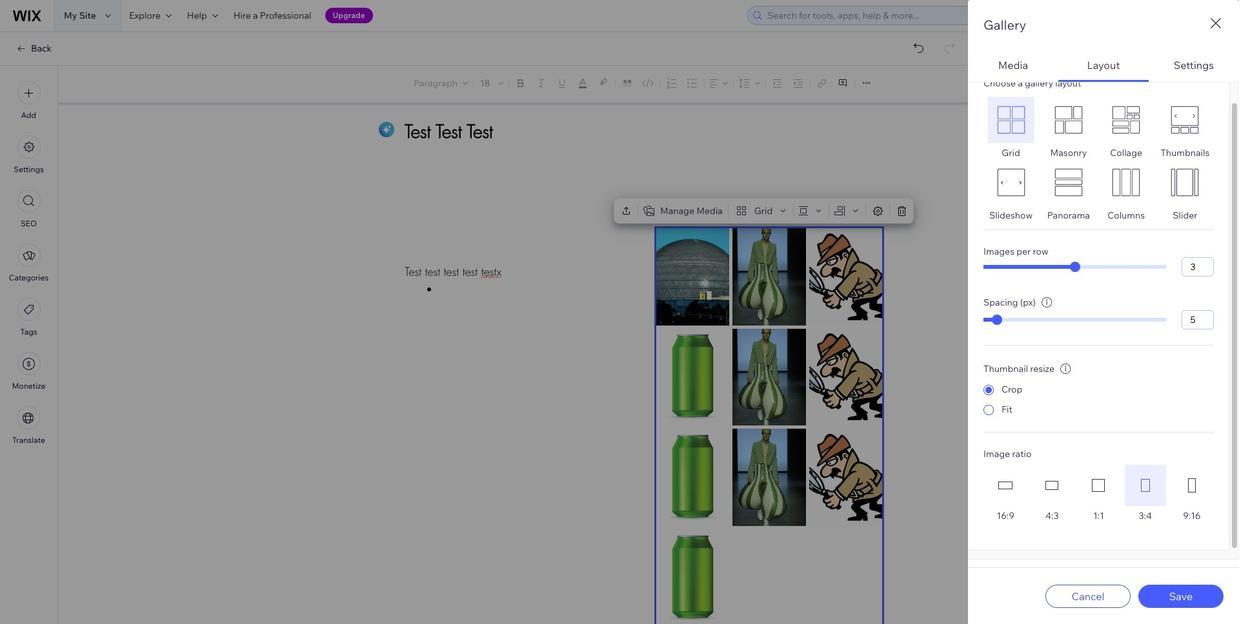 Task type: locate. For each thing, give the bounding box(es) containing it.
cancel button
[[1046, 585, 1131, 608]]

media up choose
[[998, 58, 1028, 71]]

images
[[984, 246, 1015, 258]]

0 vertical spatial settings
[[1174, 58, 1214, 71]]

paragraph
[[414, 77, 458, 89]]

menu
[[0, 74, 57, 453]]

1 list box from the top
[[984, 97, 1214, 221]]

0 horizontal spatial media
[[697, 205, 723, 217]]

slider
[[1173, 210, 1198, 221]]

test
[[425, 265, 440, 279], [444, 265, 459, 279], [463, 265, 478, 279]]

tab list
[[968, 50, 1239, 560]]

translate
[[12, 436, 45, 445]]

manage media button
[[641, 202, 725, 220]]

option group inside layout tab panel
[[984, 377, 1214, 417]]

monetize button
[[12, 352, 45, 391]]

spacing
[[984, 297, 1018, 309]]

1 vertical spatial settings
[[14, 165, 44, 174]]

choose a gallery layout
[[984, 77, 1081, 89]]

2 test from the left
[[444, 265, 459, 279]]

upgrade
[[333, 10, 365, 20]]

row
[[1033, 246, 1049, 258]]

layout tab panel
[[968, 77, 1239, 560]]

list box containing grid
[[984, 97, 1214, 221]]

settings up seo button
[[14, 165, 44, 174]]

tags button
[[17, 298, 40, 337]]

a inside tab panel
[[1018, 77, 1023, 89]]

help button
[[179, 0, 226, 31]]

3:4
[[1139, 511, 1152, 522]]

None range field
[[984, 265, 1166, 269], [984, 318, 1166, 322], [984, 265, 1166, 269], [984, 318, 1166, 322]]

media button
[[968, 50, 1059, 82]]

1 horizontal spatial grid
[[1002, 147, 1020, 159]]

1 horizontal spatial media
[[998, 58, 1028, 71]]

option group
[[984, 377, 1214, 417]]

image
[[984, 449, 1010, 460]]

gallery
[[984, 17, 1026, 33]]

3 test from the left
[[463, 265, 478, 279]]

0 vertical spatial settings button
[[1149, 50, 1239, 82]]

1 horizontal spatial test
[[444, 265, 459, 279]]

0 vertical spatial grid
[[1002, 147, 1020, 159]]

0 vertical spatial list box
[[984, 97, 1214, 221]]

categories button
[[9, 244, 49, 283]]

0 vertical spatial a
[[253, 10, 258, 21]]

a right hire
[[253, 10, 258, 21]]

1 horizontal spatial settings
[[1174, 58, 1214, 71]]

1 vertical spatial grid
[[754, 205, 773, 217]]

2 horizontal spatial test
[[463, 265, 478, 279]]

media
[[998, 58, 1028, 71], [697, 205, 723, 217]]

professional
[[260, 10, 311, 21]]

0 vertical spatial media
[[998, 58, 1028, 71]]

Add a Catchy Title text field
[[405, 119, 868, 143]]

settings up the notes
[[1174, 58, 1214, 71]]

option group containing crop
[[984, 377, 1214, 417]]

1 vertical spatial settings button
[[14, 136, 44, 174]]

0 horizontal spatial grid
[[754, 205, 773, 217]]

1 vertical spatial a
[[1018, 77, 1023, 89]]

list box containing 16:9
[[984, 465, 1214, 522]]

image ratio
[[984, 449, 1032, 460]]

translate button
[[12, 407, 45, 445]]

collage
[[1110, 147, 1143, 159]]

grid inside button
[[754, 205, 773, 217]]

grid
[[1002, 147, 1020, 159], [754, 205, 773, 217]]

1 vertical spatial list box
[[984, 465, 1214, 522]]

1 horizontal spatial a
[[1018, 77, 1023, 89]]

1 vertical spatial media
[[697, 205, 723, 217]]

columns
[[1108, 210, 1145, 221]]

0 horizontal spatial test
[[425, 265, 440, 279]]

save button
[[1139, 585, 1224, 608]]

None number field
[[1182, 258, 1214, 277], [1182, 310, 1214, 330], [1182, 258, 1214, 277], [1182, 310, 1214, 330]]

media right manage
[[697, 205, 723, 217]]

a left gallery
[[1018, 77, 1023, 89]]

seo
[[21, 219, 37, 228]]

panorama
[[1047, 210, 1090, 221]]

settings button
[[1149, 50, 1239, 82], [14, 136, 44, 174]]

layout button
[[1059, 50, 1149, 82]]

add
[[21, 110, 36, 120]]

seo button
[[17, 190, 40, 228]]

0 horizontal spatial a
[[253, 10, 258, 21]]

a
[[253, 10, 258, 21], [1018, 77, 1023, 89]]

2 list box from the top
[[984, 465, 1214, 522]]

settings
[[1174, 58, 1214, 71], [14, 165, 44, 174]]

thumbnail resize
[[984, 363, 1055, 375]]

list box
[[984, 97, 1214, 221], [984, 465, 1214, 522]]

1 horizontal spatial settings button
[[1149, 50, 1239, 82]]

test
[[405, 265, 421, 279]]



Task type: vqa. For each thing, say whether or not it's contained in the screenshot.
fourth 2023, from the bottom of the page
no



Task type: describe. For each thing, give the bounding box(es) containing it.
per
[[1017, 246, 1031, 258]]

site
[[79, 10, 96, 21]]

resize
[[1030, 363, 1055, 375]]

0 horizontal spatial settings button
[[14, 136, 44, 174]]

thumbnail
[[984, 363, 1028, 375]]

gallery
[[1025, 77, 1053, 89]]

test test test test testx
[[405, 265, 502, 279]]

testx
[[481, 265, 502, 279]]

layout
[[1056, 77, 1081, 89]]

hire
[[233, 10, 251, 21]]

0 horizontal spatial settings
[[14, 165, 44, 174]]

explore
[[129, 10, 161, 21]]

notes
[[1185, 78, 1210, 90]]

a for gallery
[[1018, 77, 1023, 89]]

my
[[64, 10, 77, 21]]

a for professional
[[253, 10, 258, 21]]

grid button
[[731, 202, 791, 220]]

crop
[[1002, 384, 1023, 396]]

grid inside list box
[[1002, 147, 1020, 159]]

thumbnails
[[1161, 147, 1210, 159]]

spacing (px)
[[984, 297, 1036, 309]]

my site
[[64, 10, 96, 21]]

images per row
[[984, 246, 1049, 258]]

tab list containing media
[[968, 50, 1239, 560]]

16:9
[[997, 511, 1014, 522]]

cancel
[[1072, 590, 1105, 603]]

Search for tools, apps, help & more... field
[[764, 6, 1062, 25]]

back button
[[15, 43, 52, 54]]

manage
[[660, 205, 694, 217]]

choose
[[984, 77, 1016, 89]]

paragraph button
[[411, 74, 471, 92]]

masonry
[[1051, 147, 1087, 159]]

notes button
[[1162, 76, 1214, 93]]

9:16
[[1183, 511, 1201, 522]]

add button
[[17, 81, 40, 120]]

1:1
[[1093, 511, 1104, 522]]

layout
[[1087, 58, 1120, 71]]

media inside tab list
[[998, 58, 1028, 71]]

menu containing add
[[0, 74, 57, 453]]

back
[[31, 43, 52, 54]]

save
[[1169, 590, 1193, 603]]

help
[[187, 10, 207, 21]]

fit
[[1002, 404, 1013, 416]]

categories
[[9, 273, 49, 283]]

list box for image ratio
[[984, 465, 1214, 522]]

manage media
[[660, 205, 723, 217]]

hire a professional
[[233, 10, 311, 21]]

list box for choose a gallery layout
[[984, 97, 1214, 221]]

1 test from the left
[[425, 265, 440, 279]]

hire a professional link
[[226, 0, 319, 31]]

tags
[[20, 327, 37, 337]]

(px)
[[1020, 297, 1036, 309]]

upgrade button
[[325, 8, 373, 23]]

monetize
[[12, 381, 45, 391]]

slideshow
[[989, 210, 1033, 221]]

ratio
[[1012, 449, 1032, 460]]

4:3
[[1046, 511, 1059, 522]]



